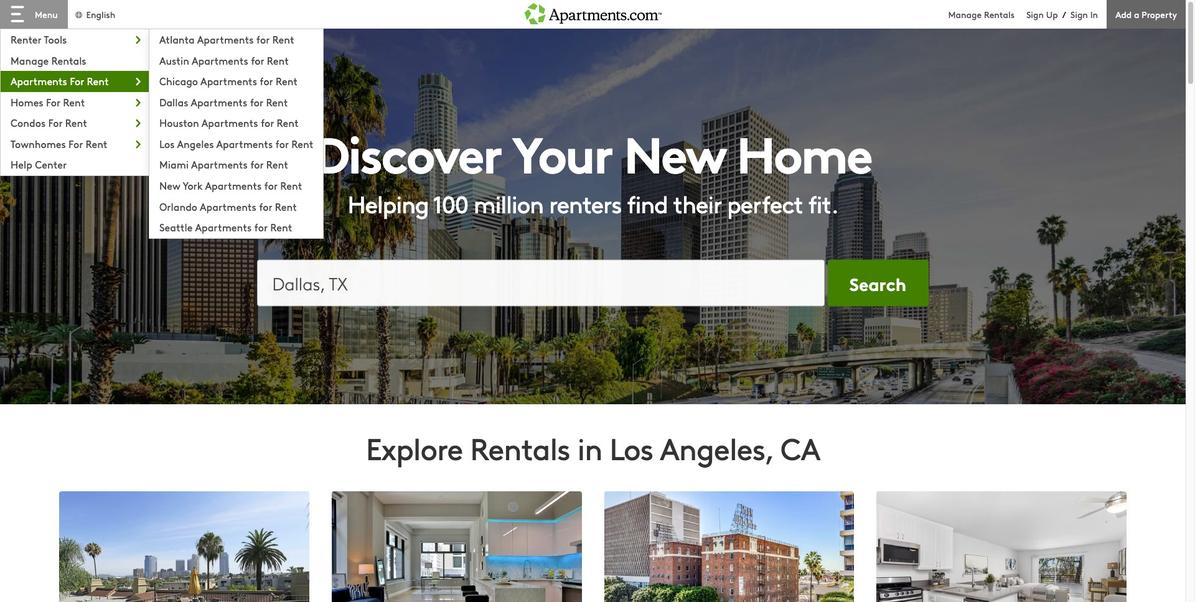 Task type: locate. For each thing, give the bounding box(es) containing it.
add a property
[[1116, 8, 1177, 20]]

orlando
[[159, 200, 197, 213]]

apartments for miami
[[191, 158, 248, 171]]

rentals for manage rentals
[[51, 53, 86, 67]]

apartments for dallas
[[191, 95, 247, 109]]

condos for rent
[[11, 116, 87, 130]]

los
[[159, 137, 175, 151], [610, 428, 653, 469]]

condos for rent link
[[1, 113, 149, 131]]

atlanta apartments for rent link
[[149, 29, 323, 48]]

for up los angeles apartments for rent link
[[261, 116, 274, 130]]

0 vertical spatial rentals
[[984, 8, 1015, 20]]

dallas
[[159, 95, 188, 109]]

2 vertical spatial rentals
[[470, 428, 570, 469]]

angeles
[[177, 137, 214, 151]]

rent
[[272, 32, 294, 46], [267, 53, 289, 67], [87, 74, 109, 88], [276, 74, 298, 88], [63, 95, 85, 109], [266, 95, 288, 109], [65, 116, 87, 130], [277, 116, 299, 130], [86, 137, 107, 151], [291, 137, 313, 151], [266, 158, 288, 171], [280, 179, 302, 192], [275, 200, 297, 213], [270, 220, 292, 234]]

manage rentals
[[11, 53, 86, 67]]

fit.
[[808, 187, 838, 219]]

english
[[86, 8, 115, 20]]

your
[[512, 115, 613, 187]]

for up the chicago apartments for rent link
[[251, 53, 264, 67]]

home
[[737, 115, 871, 187]]

apartments for seattle
[[195, 220, 252, 234]]

condos
[[11, 116, 46, 130]]

english link
[[74, 8, 115, 20]]

0 horizontal spatial new
[[159, 179, 180, 192]]

1 horizontal spatial manage rentals link
[[948, 8, 1026, 20]]

1 sign from the left
[[1026, 8, 1044, 20]]

austin
[[159, 53, 189, 67]]

manage
[[948, 8, 982, 20], [11, 53, 49, 67]]

1 vertical spatial manage rentals link
[[1, 50, 149, 69]]

0 horizontal spatial manage
[[11, 53, 49, 67]]

apartments up new york apartments for rent
[[191, 158, 248, 171]]

apartments.com logo image
[[524, 0, 661, 24]]

dallas apartments for rent link
[[149, 92, 323, 110]]

up
[[1046, 8, 1058, 20]]

renter
[[11, 32, 41, 46]]

in
[[577, 428, 602, 469]]

seattle apartments for rent
[[159, 220, 292, 234]]

apartments down austin apartments for rent in the left of the page
[[200, 74, 257, 88]]

apartments up austin apartments for rent in the left of the page
[[197, 32, 254, 46]]

apartments down orlando apartments for rent
[[195, 220, 252, 234]]

discover
[[314, 115, 502, 187]]

new inside discover your new home helping 100 million renters find their perfect fit.
[[624, 115, 725, 187]]

help center link
[[1, 155, 149, 173]]

0 horizontal spatial sign
[[1026, 8, 1044, 20]]

apartments down chicago apartments for rent at the left of page
[[191, 95, 247, 109]]

for up miami apartments for rent link
[[276, 137, 289, 151]]

los right the in
[[610, 428, 653, 469]]

for for townhomes
[[69, 137, 83, 151]]

apartments for rent link
[[1, 71, 149, 89]]

new inside new york apartments for rent link
[[159, 179, 180, 192]]

for up seattle apartments for rent link
[[259, 200, 272, 213]]

a
[[1134, 8, 1140, 20]]

100
[[433, 187, 468, 219]]

manage rentals sign up / sign in
[[948, 8, 1098, 21]]

2 horizontal spatial rentals
[[984, 8, 1015, 20]]

for for miami apartments for rent
[[250, 158, 264, 171]]

for
[[70, 74, 84, 88], [46, 95, 60, 109], [48, 116, 63, 130], [69, 137, 83, 151]]

0 horizontal spatial manage rentals link
[[1, 50, 149, 69]]

for up homes for rent link
[[70, 74, 84, 88]]

help center
[[11, 158, 67, 171]]

tools
[[44, 32, 67, 46]]

apartments up los angeles apartments for rent link
[[202, 116, 258, 130]]

1 horizontal spatial new
[[624, 115, 725, 187]]

rentals
[[984, 8, 1015, 20], [51, 53, 86, 67], [470, 428, 570, 469]]

for up condos for rent
[[46, 95, 60, 109]]

for for homes
[[46, 95, 60, 109]]

seattle apartments for rent link
[[149, 217, 323, 236]]

apartments for rent
[[11, 74, 109, 88]]

1 vertical spatial manage
[[11, 53, 49, 67]]

rentals inside "manage rentals sign up / sign in"
[[984, 8, 1015, 20]]

for up "orlando apartments for rent" 'link'
[[264, 179, 278, 192]]

sign left up
[[1026, 8, 1044, 20]]

0 horizontal spatial los
[[159, 137, 175, 151]]

1 horizontal spatial rentals
[[470, 428, 570, 469]]

center
[[35, 158, 67, 171]]

helping
[[348, 187, 429, 219]]

for
[[256, 32, 270, 46], [251, 53, 264, 67], [260, 74, 273, 88], [250, 95, 263, 109], [261, 116, 274, 130], [276, 137, 289, 151], [250, 158, 264, 171], [264, 179, 278, 192], [259, 200, 272, 213], [254, 220, 268, 234]]

for down "orlando apartments for rent" 'link'
[[254, 220, 268, 234]]

los up miami
[[159, 137, 175, 151]]

atlanta apartments for rent
[[159, 32, 294, 46]]

find
[[627, 187, 668, 219]]

townhomes
[[11, 137, 66, 151]]

1 horizontal spatial sign
[[1071, 8, 1088, 20]]

for up austin apartments for rent link
[[256, 32, 270, 46]]

for for dallas apartments for rent
[[250, 95, 263, 109]]

apartments for orlando
[[200, 200, 256, 213]]

homes for rent
[[11, 95, 85, 109]]

miami apartments for rent link
[[149, 155, 323, 173]]

apartments
[[197, 32, 254, 46], [192, 53, 248, 67], [11, 74, 67, 88], [200, 74, 257, 88], [191, 95, 247, 109], [202, 116, 258, 130], [216, 137, 273, 151], [191, 158, 248, 171], [205, 179, 262, 192], [200, 200, 256, 213], [195, 220, 252, 234]]

apartments up the seattle apartments for rent
[[200, 200, 256, 213]]

for up new york apartments for rent link
[[250, 158, 264, 171]]

sign left in
[[1071, 8, 1088, 20]]

for up townhomes for rent
[[48, 116, 63, 130]]

for for orlando apartments for rent
[[259, 200, 272, 213]]

houston apartments for rent link
[[149, 113, 323, 131]]

townhomes for rent
[[11, 137, 107, 151]]

new
[[624, 115, 725, 187], [159, 179, 180, 192]]

1 horizontal spatial manage
[[948, 8, 982, 20]]

0 horizontal spatial rentals
[[51, 53, 86, 67]]

for up dallas apartments for rent link
[[260, 74, 273, 88]]

manage rentals link
[[948, 8, 1026, 20], [1, 50, 149, 69]]

for up help center link
[[69, 137, 83, 151]]

1 vertical spatial los
[[610, 428, 653, 469]]

manage inside "manage rentals sign up / sign in"
[[948, 8, 982, 20]]

1 vertical spatial rentals
[[51, 53, 86, 67]]

menu
[[35, 8, 58, 21]]

rentals for manage rentals sign up / sign in
[[984, 8, 1015, 20]]

houston
[[159, 116, 199, 130]]

for up houston apartments for rent 'link'
[[250, 95, 263, 109]]

0 vertical spatial manage
[[948, 8, 982, 20]]

manage for manage rentals sign up / sign in
[[948, 8, 982, 20]]

renter tools link
[[1, 29, 149, 48]]

austin apartments for rent
[[159, 53, 289, 67]]

apartments down atlanta apartments for rent
[[192, 53, 248, 67]]

sign
[[1026, 8, 1044, 20], [1071, 8, 1088, 20]]

add
[[1116, 8, 1132, 20]]

apartments for austin
[[192, 53, 248, 67]]

0 vertical spatial manage rentals link
[[948, 8, 1026, 20]]



Task type: describe. For each thing, give the bounding box(es) containing it.
Search by Location or Point of Interest text field
[[257, 260, 825, 307]]

sign in link
[[1071, 8, 1098, 20]]

for for apartments
[[70, 74, 84, 88]]

seattle
[[159, 220, 193, 234]]

austin apartments for rent link
[[149, 50, 323, 69]]

0 vertical spatial los
[[159, 137, 175, 151]]

for for seattle apartments for rent
[[254, 220, 268, 234]]

ca
[[781, 428, 820, 469]]

discover your new home helping 100 million renters find their perfect fit.
[[314, 115, 871, 219]]

chicago
[[159, 74, 198, 88]]

in
[[1090, 8, 1098, 20]]

million
[[474, 187, 543, 219]]

renters
[[549, 187, 621, 219]]

orlando apartments for rent link
[[149, 196, 323, 215]]

add a property link
[[1107, 0, 1186, 29]]

renter tools
[[11, 32, 67, 46]]

dallas apartments for rent
[[159, 95, 288, 109]]

explore
[[366, 428, 463, 469]]

sign up link
[[1026, 8, 1058, 20]]

/
[[1062, 8, 1066, 21]]

homes
[[11, 95, 43, 109]]

for for chicago apartments for rent
[[260, 74, 273, 88]]

their
[[673, 187, 721, 219]]

apartments up the homes for rent
[[11, 74, 67, 88]]

property
[[1142, 8, 1177, 20]]

apartments up "orlando apartments for rent" 'link'
[[205, 179, 262, 192]]

rentals for explore rentals in los angeles, ca
[[470, 428, 570, 469]]

apartments for chicago
[[200, 74, 257, 88]]

homes for rent link
[[1, 92, 149, 110]]

chicago apartments for rent link
[[149, 71, 323, 89]]

new york apartments for rent link
[[149, 176, 323, 194]]

perfect
[[727, 187, 803, 219]]

townhomes for rent link
[[1, 134, 149, 152]]

2 sign from the left
[[1071, 8, 1088, 20]]

new york apartments for rent
[[159, 179, 302, 192]]

explore rentals in los angeles, ca
[[366, 428, 820, 469]]

menu button
[[0, 0, 68, 29]]

chicago apartments for rent
[[159, 74, 298, 88]]

apartments for houston
[[202, 116, 258, 130]]

los angeles apartments for rent link
[[149, 134, 323, 152]]

search button
[[828, 260, 929, 307]]

for for atlanta apartments for rent
[[256, 32, 270, 46]]

search
[[850, 271, 906, 296]]

manage for manage rentals
[[11, 53, 49, 67]]

atlanta
[[159, 32, 195, 46]]

angeles,
[[660, 428, 773, 469]]

york
[[183, 179, 203, 192]]

for for condos
[[48, 116, 63, 130]]

miami
[[159, 158, 189, 171]]

apartments up miami apartments for rent link
[[216, 137, 273, 151]]

miami apartments for rent
[[159, 158, 288, 171]]

apartments for atlanta
[[197, 32, 254, 46]]

for for austin apartments for rent
[[251, 53, 264, 67]]

help
[[11, 158, 32, 171]]

los angeles apartments for rent
[[159, 137, 313, 151]]

1 horizontal spatial los
[[610, 428, 653, 469]]

for for houston apartments for rent
[[261, 116, 274, 130]]

orlando apartments for rent
[[159, 200, 297, 213]]

houston apartments for rent
[[159, 116, 299, 130]]



Task type: vqa. For each thing, say whether or not it's contained in the screenshot.
Range
no



